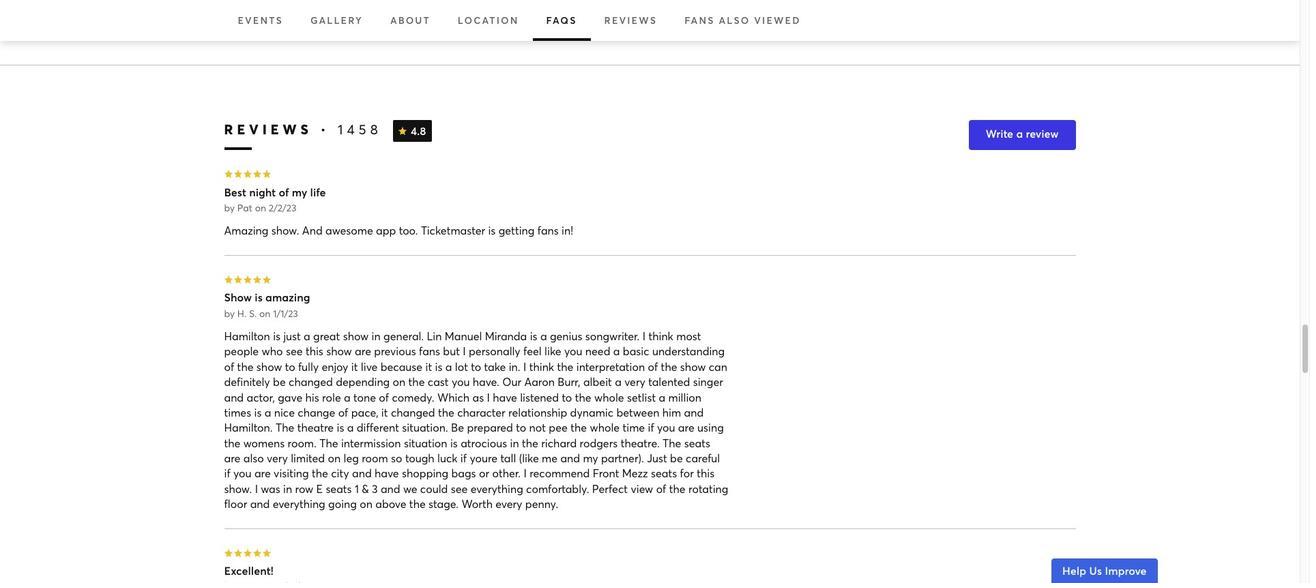 Task type: describe. For each thing, give the bounding box(es) containing it.
is up cast
[[435, 360, 443, 374]]

1
[[355, 482, 359, 496]]

viewed
[[754, 14, 801, 27]]

1 vertical spatial reviews
[[224, 120, 313, 139]]

write a review
[[986, 126, 1059, 141]]

0 vertical spatial if
[[648, 421, 654, 435]]

perfect
[[592, 482, 628, 496]]

by inside best night of my life by pat on 2/2/23
[[224, 201, 235, 214]]

womens
[[244, 436, 285, 450]]

show right great
[[343, 329, 369, 343]]

0 vertical spatial fans
[[538, 223, 559, 238]]

amazing
[[224, 223, 269, 238]]

like
[[545, 344, 562, 359]]

1 horizontal spatial reviews
[[605, 14, 658, 27]]

the down we
[[409, 497, 426, 511]]

pace,
[[351, 405, 379, 420]]

relationship
[[509, 405, 567, 420]]

and down million
[[684, 405, 704, 420]]

also
[[719, 14, 751, 27]]

city
[[331, 467, 349, 481]]

to left fully
[[285, 360, 295, 374]]

his
[[306, 390, 319, 404]]

2/2/23
[[269, 201, 297, 214]]

0 vertical spatial in
[[372, 329, 381, 343]]

i right the but
[[463, 344, 466, 359]]

by inside show is amazing by h. s. on 1/1/23
[[224, 307, 235, 320]]

the up the dynamic
[[575, 390, 592, 404]]

night
[[249, 185, 276, 199]]

a down talented
[[659, 390, 666, 404]]

awesome
[[326, 223, 373, 238]]

aaron
[[525, 375, 555, 389]]

situation
[[404, 436, 448, 450]]

gallery
[[311, 14, 363, 27]]

genius
[[550, 329, 583, 343]]

1 horizontal spatial everything
[[471, 482, 523, 496]]

events
[[238, 14, 283, 27]]

the down hamilton.
[[224, 436, 241, 450]]

a down interpretation
[[615, 375, 622, 389]]

to down burr,
[[562, 390, 572, 404]]

and up times
[[224, 390, 244, 404]]

change
[[298, 405, 335, 420]]

rodgers
[[580, 436, 618, 450]]

him
[[663, 405, 681, 420]]

on inside show is amazing by h. s. on 1/1/23
[[259, 307, 271, 320]]

write
[[986, 126, 1014, 141]]

the up definitely
[[237, 360, 254, 374]]

and up above
[[381, 482, 400, 496]]

of right the view
[[656, 482, 667, 496]]

of right tone
[[379, 390, 389, 404]]

people
[[224, 344, 259, 359]]

miranda
[[485, 329, 527, 343]]

is up feel
[[530, 329, 538, 343]]

also
[[244, 451, 264, 466]]

are down him
[[678, 421, 695, 435]]

floor
[[224, 497, 247, 511]]

is right theatre
[[337, 421, 344, 435]]

is down actor,
[[254, 405, 262, 420]]

we
[[403, 482, 417, 496]]

between
[[617, 405, 660, 420]]

0 horizontal spatial see
[[286, 344, 303, 359]]

but
[[443, 344, 460, 359]]

on inside best night of my life by pat on 2/2/23
[[255, 201, 266, 214]]

events link
[[224, 0, 297, 41]]

enjoy
[[322, 360, 348, 374]]

depending
[[336, 375, 390, 389]]

fully
[[298, 360, 319, 374]]

fans
[[685, 14, 715, 27]]

excellent!
[[224, 564, 274, 578]]

great
[[313, 329, 340, 343]]

burr,
[[558, 375, 581, 389]]

me
[[542, 451, 558, 466]]

1 vertical spatial have
[[375, 467, 399, 481]]

about
[[390, 14, 431, 27]]

the up the e
[[312, 467, 328, 481]]

feel
[[524, 344, 542, 359]]

a inside 'write a review' link
[[1017, 126, 1023, 141]]

time
[[623, 421, 645, 435]]

show
[[224, 290, 252, 305]]

1 horizontal spatial be
[[670, 451, 683, 466]]

the down the dynamic
[[571, 421, 587, 435]]

1 horizontal spatial show.
[[271, 223, 299, 238]]

was
[[261, 482, 280, 496]]

i up the basic
[[643, 329, 646, 343]]

the down which
[[438, 405, 455, 420]]

0 horizontal spatial very
[[267, 451, 288, 466]]

luck
[[438, 451, 458, 466]]

albeit
[[584, 375, 612, 389]]

1 vertical spatial see
[[451, 482, 468, 496]]

i left was
[[255, 482, 258, 496]]

you down genius
[[565, 344, 583, 359]]

a down songwriter.
[[614, 344, 620, 359]]

(like
[[519, 451, 539, 466]]

0 horizontal spatial everything
[[273, 497, 325, 511]]

lin
[[427, 329, 442, 343]]

getting
[[499, 223, 535, 238]]

understanding
[[653, 344, 725, 359]]

richard
[[541, 436, 577, 450]]

situation.
[[402, 421, 448, 435]]

fans also viewed
[[685, 14, 801, 27]]

careful
[[686, 451, 720, 466]]

in!
[[562, 223, 573, 238]]

1 vertical spatial if
[[461, 451, 467, 466]]

of down role
[[338, 405, 348, 420]]

the up talented
[[661, 360, 678, 374]]

front
[[593, 467, 619, 481]]

i right in.
[[524, 360, 527, 374]]

about link
[[377, 0, 444, 41]]

2 horizontal spatial it
[[426, 360, 432, 374]]

a right just
[[304, 329, 310, 343]]

0 horizontal spatial if
[[224, 467, 231, 481]]

you down him
[[657, 421, 675, 435]]

bags
[[452, 467, 476, 481]]

i down (like
[[524, 467, 527, 481]]

mezz
[[622, 467, 648, 481]]

0 horizontal spatial this
[[306, 344, 323, 359]]

a up like
[[541, 329, 547, 343]]

general.
[[384, 329, 424, 343]]

fans inside hamilton is just a great show in general. lin manuel miranda is a genius songwriter. i think most people who see this show are previous fans but i personally feel like you need a basic understanding of the show to fully enjoy it live because it is a lot to take in. i think the interpretation of the show can definitely be changed depending on the cast you have. our aaron burr, albeit a very talented singer and actor, gave his role a tone of comedy. which as i have listened to the whole setlist a million times is a nice change of pace, it changed the character relationship dynamic between him and hamilton.  the theatre is a different situation. be prepared to not pee the whole time if you are using the womens room. the intermission situation is atrocious in the richard rodgers theatre. the seats are also very limited on leg room so tough luck if youre tall (like me and my partner). just be careful if you are visiting the city and have shopping bags or other.  i recommend front mezz seats for this show. i was in row e seats 1 & 3 and we could see everything comfortably. perfect view of the rotating floor and everything going on above the stage. worth every penny.
[[419, 344, 440, 359]]

to right lot
[[471, 360, 481, 374]]

the down for
[[670, 482, 686, 496]]

the up comedy.
[[409, 375, 425, 389]]

show down who
[[257, 360, 282, 374]]

songwriter.
[[586, 329, 640, 343]]

cast
[[428, 375, 449, 389]]

for
[[680, 467, 694, 481]]

is left just
[[273, 329, 281, 343]]

so
[[391, 451, 402, 466]]

write a review link
[[969, 120, 1076, 150]]

0 horizontal spatial in
[[283, 482, 292, 496]]

hamilton is just a great show in general. lin manuel miranda is a genius songwriter. i think most people who see this show are previous fans but i personally feel like you need a basic understanding of the show to fully enjoy it live because it is a lot to take in. i think the interpretation of the show can definitely be changed depending on the cast you have. our aaron burr, albeit a very talented singer and actor, gave his role a tone of comedy. which as i have listened to the whole setlist a million times is a nice change of pace, it changed the character relationship dynamic between him and hamilton.  the theatre is a different situation. be prepared to not pee the whole time if you are using the womens room. the intermission situation is atrocious in the richard rodgers theatre. the seats are also very limited on leg room so tough luck if youre tall (like me and my partner). just be careful if you are visiting the city and have shopping bags or other.  i recommend front mezz seats for this show. i was in row e seats 1 & 3 and we could see everything comfortably. perfect view of the rotating floor and everything going on above the stage. worth every penny.
[[224, 329, 729, 511]]

youre
[[470, 451, 498, 466]]

review
[[1026, 126, 1059, 141]]

life
[[310, 185, 326, 199]]

personally
[[469, 344, 521, 359]]

dynamic
[[570, 405, 614, 420]]

atrocious
[[461, 436, 507, 450]]

the up (like
[[522, 436, 539, 450]]



Task type: vqa. For each thing, say whether or not it's contained in the screenshot.
Menu inside the Main Navigation element
no



Task type: locate. For each thing, give the bounding box(es) containing it.
view
[[631, 482, 654, 496]]

see
[[286, 344, 303, 359], [451, 482, 468, 496]]

0 vertical spatial seats
[[685, 436, 711, 450]]

app
[[376, 223, 396, 238]]

2 vertical spatial seats
[[326, 482, 352, 496]]

1 horizontal spatial it
[[381, 405, 388, 420]]

take
[[484, 360, 506, 374]]

1 horizontal spatial the
[[320, 436, 338, 450]]

0 horizontal spatial it
[[351, 360, 358, 374]]

0 vertical spatial whole
[[595, 390, 624, 404]]

show. down 2/2/23
[[271, 223, 299, 238]]

by left h.
[[224, 307, 235, 320]]

reviews
[[605, 14, 658, 27], [224, 120, 313, 139]]

1 horizontal spatial my
[[583, 451, 598, 466]]

2 vertical spatial in
[[283, 482, 292, 496]]

seats down the city
[[326, 482, 352, 496]]

1 vertical spatial everything
[[273, 497, 325, 511]]

1458
[[338, 120, 382, 139]]

is
[[488, 223, 496, 238], [255, 290, 263, 305], [273, 329, 281, 343], [530, 329, 538, 343], [435, 360, 443, 374], [254, 405, 262, 420], [337, 421, 344, 435], [450, 436, 458, 450]]

1 horizontal spatial see
[[451, 482, 468, 496]]

0 vertical spatial be
[[273, 375, 286, 389]]

think left most
[[649, 329, 674, 343]]

our
[[503, 375, 522, 389]]

be
[[273, 375, 286, 389], [670, 451, 683, 466]]

are up live
[[355, 344, 371, 359]]

very down womens
[[267, 451, 288, 466]]

is left getting
[[488, 223, 496, 238]]

show down understanding
[[680, 360, 706, 374]]

this down careful
[[697, 467, 715, 481]]

because
[[381, 360, 423, 374]]

hamilton
[[224, 329, 270, 343]]

my inside hamilton is just a great show in general. lin manuel miranda is a genius songwriter. i think most people who see this show are previous fans but i personally feel like you need a basic understanding of the show to fully enjoy it live because it is a lot to take in. i think the interpretation of the show can definitely be changed depending on the cast you have. our aaron burr, albeit a very talented singer and actor, gave his role a tone of comedy. which as i have listened to the whole setlist a million times is a nice change of pace, it changed the character relationship dynamic between him and hamilton.  the theatre is a different situation. be prepared to not pee the whole time if you are using the womens room. the intermission situation is atrocious in the richard rodgers theatre. the seats are also very limited on leg room so tough luck if youre tall (like me and my partner). just be careful if you are visiting the city and have shopping bags or other.  i recommend front mezz seats for this show. i was in row e seats 1 & 3 and we could see everything comfortably. perfect view of the rotating floor and everything going on above the stage. worth every penny.
[[583, 451, 598, 466]]

in up previous in the bottom left of the page
[[372, 329, 381, 343]]

fans left the in!
[[538, 223, 559, 238]]

1 vertical spatial seats
[[651, 467, 677, 481]]

tone
[[354, 390, 376, 404]]

listened
[[520, 390, 559, 404]]

2 vertical spatial if
[[224, 467, 231, 481]]

have.
[[473, 375, 500, 389]]

shopping
[[402, 467, 449, 481]]

see down bags
[[451, 482, 468, 496]]

it left live
[[351, 360, 358, 374]]

amazing
[[266, 290, 310, 305]]

be up for
[[670, 451, 683, 466]]

in.
[[509, 360, 521, 374]]

1 horizontal spatial very
[[625, 375, 646, 389]]

visiting
[[274, 467, 309, 481]]

1 horizontal spatial fans
[[538, 223, 559, 238]]

1 vertical spatial show.
[[224, 482, 252, 496]]

the down theatre
[[320, 436, 338, 450]]

have down so
[[375, 467, 399, 481]]

0 vertical spatial reviews
[[605, 14, 658, 27]]

room
[[362, 451, 388, 466]]

2 horizontal spatial seats
[[685, 436, 711, 450]]

actor,
[[247, 390, 275, 404]]

intermission
[[341, 436, 401, 450]]

show up enjoy
[[326, 344, 352, 359]]

on down &
[[360, 497, 373, 511]]

if right time
[[648, 421, 654, 435]]

1 horizontal spatial in
[[372, 329, 381, 343]]

and up the 'recommend'
[[561, 451, 580, 466]]

0 vertical spatial have
[[493, 390, 517, 404]]

1 horizontal spatial this
[[697, 467, 715, 481]]

theatre.
[[621, 436, 660, 450]]

show
[[343, 329, 369, 343], [326, 344, 352, 359], [257, 360, 282, 374], [680, 360, 706, 374]]

1 vertical spatial changed
[[391, 405, 435, 420]]

faqs
[[546, 14, 577, 27]]

gave
[[278, 390, 303, 404]]

seats down 'just'
[[651, 467, 677, 481]]

1 vertical spatial fans
[[419, 344, 440, 359]]

on right pat
[[255, 201, 266, 214]]

have down our on the left bottom
[[493, 390, 517, 404]]

and
[[224, 390, 244, 404], [684, 405, 704, 420], [561, 451, 580, 466], [352, 467, 372, 481], [381, 482, 400, 496], [250, 497, 270, 511]]

of down people
[[224, 360, 234, 374]]

show. inside hamilton is just a great show in general. lin manuel miranda is a genius songwriter. i think most people who see this show are previous fans but i personally feel like you need a basic understanding of the show to fully enjoy it live because it is a lot to take in. i think the interpretation of the show can definitely be changed depending on the cast you have. our aaron burr, albeit a very talented singer and actor, gave his role a tone of comedy. which as i have listened to the whole setlist a million times is a nice change of pace, it changed the character relationship dynamic between him and hamilton.  the theatre is a different situation. be prepared to not pee the whole time if you are using the womens room. the intermission situation is atrocious in the richard rodgers theatre. the seats are also very limited on leg room so tough luck if youre tall (like me and my partner). just be careful if you are visiting the city and have shopping bags or other.  i recommend front mezz seats for this show. i was in row e seats 1 & 3 and we could see everything comfortably. perfect view of the rotating floor and everything going on above the stage. worth every penny.
[[224, 482, 252, 496]]

prepared
[[467, 421, 513, 435]]

in up tall
[[510, 436, 519, 450]]

most
[[677, 329, 701, 343]]

ticketmaster
[[421, 223, 485, 238]]

location link
[[444, 0, 533, 41]]

see down just
[[286, 344, 303, 359]]

hamilton.
[[224, 421, 273, 435]]

0 horizontal spatial fans
[[419, 344, 440, 359]]

singer
[[693, 375, 724, 389]]

rotating
[[689, 482, 729, 496]]

changed up his
[[289, 375, 333, 389]]

0 horizontal spatial reviews
[[224, 120, 313, 139]]

3
[[372, 482, 378, 496]]

the down nice at the left bottom of the page
[[276, 421, 294, 435]]

if up bags
[[461, 451, 467, 466]]

times
[[224, 405, 251, 420]]

and up &
[[352, 467, 372, 481]]

0 vertical spatial everything
[[471, 482, 523, 496]]

a down pace,
[[347, 421, 354, 435]]

everything down other.
[[471, 482, 523, 496]]

2 horizontal spatial if
[[648, 421, 654, 435]]

best
[[224, 185, 246, 199]]

going
[[328, 497, 357, 511]]

e
[[316, 482, 323, 496]]

you down lot
[[452, 375, 470, 389]]

reviews link
[[591, 0, 671, 41]]

1 vertical spatial be
[[670, 451, 683, 466]]

seats up careful
[[685, 436, 711, 450]]

be
[[451, 421, 464, 435]]

on down because at the bottom
[[393, 375, 406, 389]]

0 horizontal spatial the
[[276, 421, 294, 435]]

0 vertical spatial my
[[292, 185, 307, 199]]

is inside show is amazing by h. s. on 1/1/23
[[255, 290, 263, 305]]

it up different
[[381, 405, 388, 420]]

penny.
[[526, 497, 559, 511]]

1 vertical spatial very
[[267, 451, 288, 466]]

this up fully
[[306, 344, 323, 359]]

of inside best night of my life by pat on 2/2/23
[[279, 185, 289, 199]]

just
[[284, 329, 301, 343]]

i right the as
[[487, 390, 490, 404]]

2 horizontal spatial the
[[663, 436, 682, 450]]

by left pat
[[224, 201, 235, 214]]

changed
[[289, 375, 333, 389], [391, 405, 435, 420]]

can
[[709, 360, 728, 374]]

a
[[1017, 126, 1023, 141], [304, 329, 310, 343], [541, 329, 547, 343], [614, 344, 620, 359], [446, 360, 452, 374], [615, 375, 622, 389], [344, 390, 351, 404], [659, 390, 666, 404], [265, 405, 271, 420], [347, 421, 354, 435]]

above
[[376, 497, 407, 511]]

1 horizontal spatial changed
[[391, 405, 435, 420]]

interpretation
[[577, 360, 645, 374]]

a left nice at the left bottom of the page
[[265, 405, 271, 420]]

1 horizontal spatial think
[[649, 329, 674, 343]]

leg
[[344, 451, 359, 466]]

a left lot
[[446, 360, 452, 374]]

recommend
[[530, 467, 590, 481]]

role
[[322, 390, 341, 404]]

i
[[643, 329, 646, 343], [463, 344, 466, 359], [524, 360, 527, 374], [487, 390, 490, 404], [524, 467, 527, 481], [255, 482, 258, 496]]

too.
[[399, 223, 418, 238]]

be up gave
[[273, 375, 286, 389]]

whole up rodgers
[[590, 421, 620, 435]]

0 vertical spatial see
[[286, 344, 303, 359]]

live
[[361, 360, 378, 374]]

0 vertical spatial this
[[306, 344, 323, 359]]

1 vertical spatial whole
[[590, 421, 620, 435]]

1 vertical spatial by
[[224, 307, 235, 320]]

0 vertical spatial show.
[[271, 223, 299, 238]]

1 vertical spatial in
[[510, 436, 519, 450]]

pee
[[549, 421, 568, 435]]

tough
[[405, 451, 435, 466]]

my down rodgers
[[583, 451, 598, 466]]

2 by from the top
[[224, 307, 235, 320]]

1 vertical spatial my
[[583, 451, 598, 466]]

setlist
[[627, 390, 656, 404]]

faqs link
[[533, 0, 591, 41]]

or
[[479, 467, 489, 481]]

location
[[458, 14, 519, 27]]

fans down lin
[[419, 344, 440, 359]]

manuel
[[445, 329, 482, 343]]

not
[[529, 421, 546, 435]]

1 horizontal spatial if
[[461, 451, 467, 466]]

if up floor in the left bottom of the page
[[224, 467, 231, 481]]

0 horizontal spatial changed
[[289, 375, 333, 389]]

my inside best night of my life by pat on 2/2/23
[[292, 185, 307, 199]]

think
[[649, 329, 674, 343], [529, 360, 554, 374]]

1 vertical spatial this
[[697, 467, 715, 481]]

0 horizontal spatial my
[[292, 185, 307, 199]]

4.8
[[411, 124, 426, 138]]

show. up floor in the left bottom of the page
[[224, 482, 252, 496]]

1/1/23
[[273, 307, 298, 320]]

0 vertical spatial by
[[224, 201, 235, 214]]

are left also
[[224, 451, 241, 466]]

0 horizontal spatial show.
[[224, 482, 252, 496]]

on up the city
[[328, 451, 341, 466]]

it up cast
[[426, 360, 432, 374]]

0 horizontal spatial be
[[273, 375, 286, 389]]

whole down albeit
[[595, 390, 624, 404]]

0 vertical spatial very
[[625, 375, 646, 389]]

is up s.
[[255, 290, 263, 305]]

previous
[[374, 344, 416, 359]]

changed down comedy.
[[391, 405, 435, 420]]

to left not
[[516, 421, 526, 435]]

tall
[[501, 451, 516, 466]]

gallery link
[[297, 0, 377, 41]]

0 horizontal spatial think
[[529, 360, 554, 374]]

character
[[457, 405, 506, 420]]

are up was
[[255, 467, 271, 481]]

of up talented
[[648, 360, 658, 374]]

comfortably.
[[526, 482, 589, 496]]

my left life
[[292, 185, 307, 199]]

0 vertical spatial think
[[649, 329, 674, 343]]

a right write at right top
[[1017, 126, 1023, 141]]

which
[[438, 390, 470, 404]]

the up burr,
[[557, 360, 574, 374]]

best night of my life by pat on 2/2/23
[[224, 185, 326, 214]]

you down also
[[234, 467, 252, 481]]

and down was
[[250, 497, 270, 511]]

0 horizontal spatial have
[[375, 467, 399, 481]]

as
[[473, 390, 484, 404]]

and
[[302, 223, 323, 238]]

partner).
[[601, 451, 644, 466]]

very up setlist
[[625, 375, 646, 389]]

using
[[698, 421, 724, 435]]

a right role
[[344, 390, 351, 404]]

of up 2/2/23
[[279, 185, 289, 199]]

1 horizontal spatial have
[[493, 390, 517, 404]]

the up 'just'
[[663, 436, 682, 450]]

on right s.
[[259, 307, 271, 320]]

0 vertical spatial changed
[[289, 375, 333, 389]]

0 horizontal spatial seats
[[326, 482, 352, 496]]

1 vertical spatial think
[[529, 360, 554, 374]]

1 by from the top
[[224, 201, 235, 214]]

is down the be
[[450, 436, 458, 450]]

pat
[[237, 201, 252, 214]]

of
[[279, 185, 289, 199], [224, 360, 234, 374], [648, 360, 658, 374], [379, 390, 389, 404], [338, 405, 348, 420], [656, 482, 667, 496]]

who
[[262, 344, 283, 359]]

2 horizontal spatial in
[[510, 436, 519, 450]]

1 horizontal spatial seats
[[651, 467, 677, 481]]



